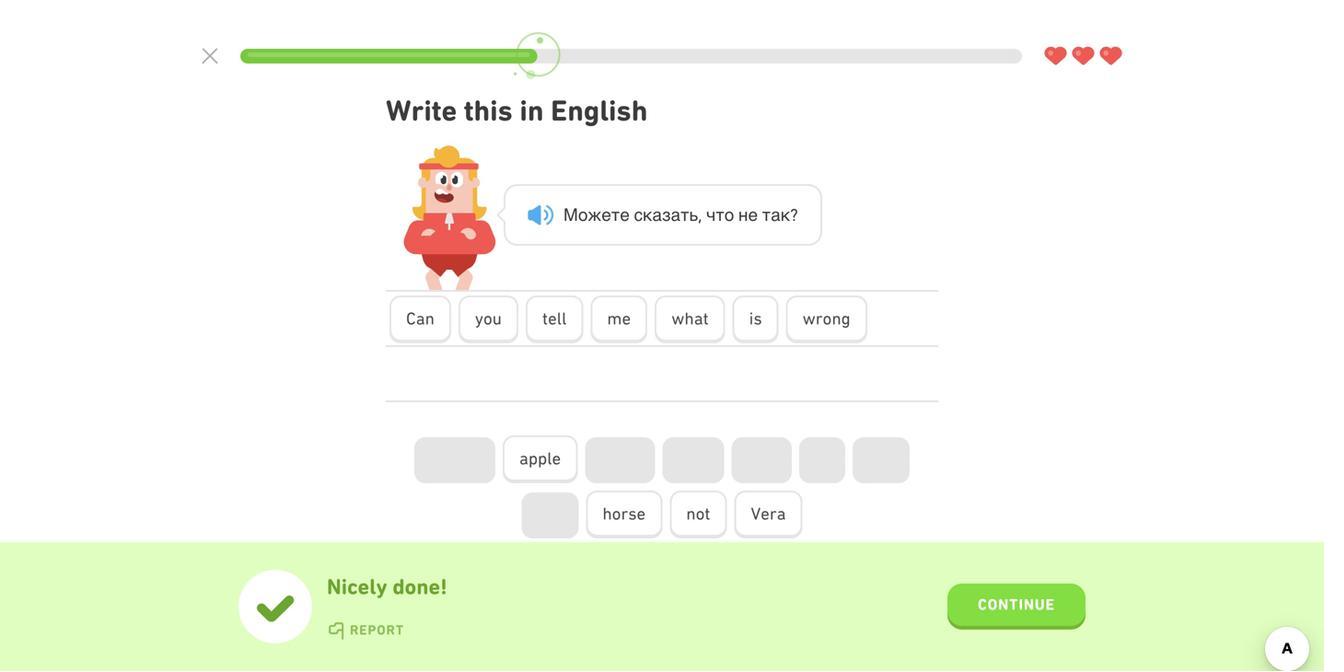 Task type: describe. For each thing, give the bounding box(es) containing it.
vera
[[751, 504, 786, 524]]

1 к from the left
[[643, 205, 653, 225]]

done!
[[393, 575, 448, 600]]

continue
[[979, 596, 1056, 614]]

write
[[386, 94, 457, 128]]

write this in english
[[386, 94, 648, 128]]

1 е from the left
[[602, 205, 612, 225]]

2 е from the left
[[620, 205, 630, 225]]

,
[[698, 205, 702, 225]]

can button
[[390, 296, 451, 344]]

me
[[608, 309, 631, 329]]

1 т from the left
[[612, 205, 620, 225]]

what
[[672, 309, 709, 329]]

apple
[[520, 449, 561, 469]]

continue button
[[948, 584, 1086, 630]]

н
[[739, 205, 749, 225]]

nicely done!
[[327, 575, 448, 600]]

is
[[750, 309, 763, 329]]

in
[[520, 94, 544, 128]]

apple button
[[503, 436, 578, 484]]

vera button
[[735, 491, 803, 539]]

report button
[[327, 622, 404, 641]]

3 т from the left
[[716, 205, 725, 225]]

3 е from the left
[[749, 205, 758, 225]]

1 о from the left
[[578, 205, 588, 225]]

report
[[350, 622, 404, 639]]

ж
[[588, 205, 602, 225]]



Task type: vqa. For each thing, say whether or not it's contained in the screenshot.
T H I S
no



Task type: locate. For each thing, give the bounding box(es) containing it.
2 horizontal spatial е
[[749, 205, 758, 225]]

is button
[[733, 296, 779, 344]]

2 horizontal spatial а
[[771, 205, 781, 225]]

о left н at right top
[[725, 205, 735, 225]]

progress bar
[[240, 49, 1023, 64]]

0 horizontal spatial а
[[653, 205, 662, 225]]

к left з
[[643, 205, 653, 225]]

you button
[[459, 296, 519, 344]]

0 horizontal spatial к
[[643, 205, 653, 225]]

can
[[406, 309, 435, 329]]

0 horizontal spatial е
[[602, 205, 612, 225]]

2 т from the left
[[681, 205, 690, 225]]

т right ж
[[612, 205, 620, 225]]

not button
[[670, 491, 727, 539]]

а right с
[[653, 205, 662, 225]]

ч
[[707, 205, 716, 225]]

tell button
[[526, 296, 584, 344]]

а left ?
[[771, 205, 781, 225]]

а left ь
[[671, 205, 681, 225]]

2 о from the left
[[725, 205, 735, 225]]

horse
[[603, 504, 646, 524]]

1 horizontal spatial е
[[620, 205, 630, 225]]

т right н at right top
[[763, 205, 771, 225]]

н е т а к ?
[[739, 205, 799, 225]]

horse button
[[586, 491, 663, 539]]

е
[[602, 205, 612, 225], [620, 205, 630, 225], [749, 205, 758, 225]]

а
[[653, 205, 662, 225], [671, 205, 681, 225], [771, 205, 781, 225]]

nicely
[[327, 575, 388, 600]]

ч т о
[[707, 205, 735, 225]]

т left the ,
[[681, 205, 690, 225]]

1 а from the left
[[653, 205, 662, 225]]

english
[[551, 94, 648, 128]]

this
[[464, 94, 513, 128]]

с
[[634, 205, 643, 225]]

what button
[[655, 296, 726, 344]]

к
[[643, 205, 653, 225], [781, 205, 791, 225]]

2 а from the left
[[671, 205, 681, 225]]

о
[[578, 205, 588, 225], [725, 205, 735, 225]]

4 т from the left
[[763, 205, 771, 225]]

м о ж е т е с к а з а т ь ,
[[564, 205, 702, 225]]

1 horizontal spatial о
[[725, 205, 735, 225]]

not
[[687, 504, 711, 524]]

tell
[[543, 309, 567, 329]]

о left с
[[578, 205, 588, 225]]

me button
[[591, 296, 648, 344]]

м
[[564, 205, 578, 225]]

т
[[612, 205, 620, 225], [681, 205, 690, 225], [716, 205, 725, 225], [763, 205, 771, 225]]

you
[[475, 309, 502, 329]]

1 horizontal spatial а
[[671, 205, 681, 225]]

?
[[791, 205, 799, 225]]

з
[[662, 205, 671, 225]]

wrong button
[[787, 296, 868, 344]]

т right the ,
[[716, 205, 725, 225]]

1 horizontal spatial к
[[781, 205, 791, 225]]

wrong
[[803, 309, 851, 329]]

0 horizontal spatial о
[[578, 205, 588, 225]]

к right н at right top
[[781, 205, 791, 225]]

3 а from the left
[[771, 205, 781, 225]]

2 к from the left
[[781, 205, 791, 225]]

ь
[[690, 205, 698, 225]]



